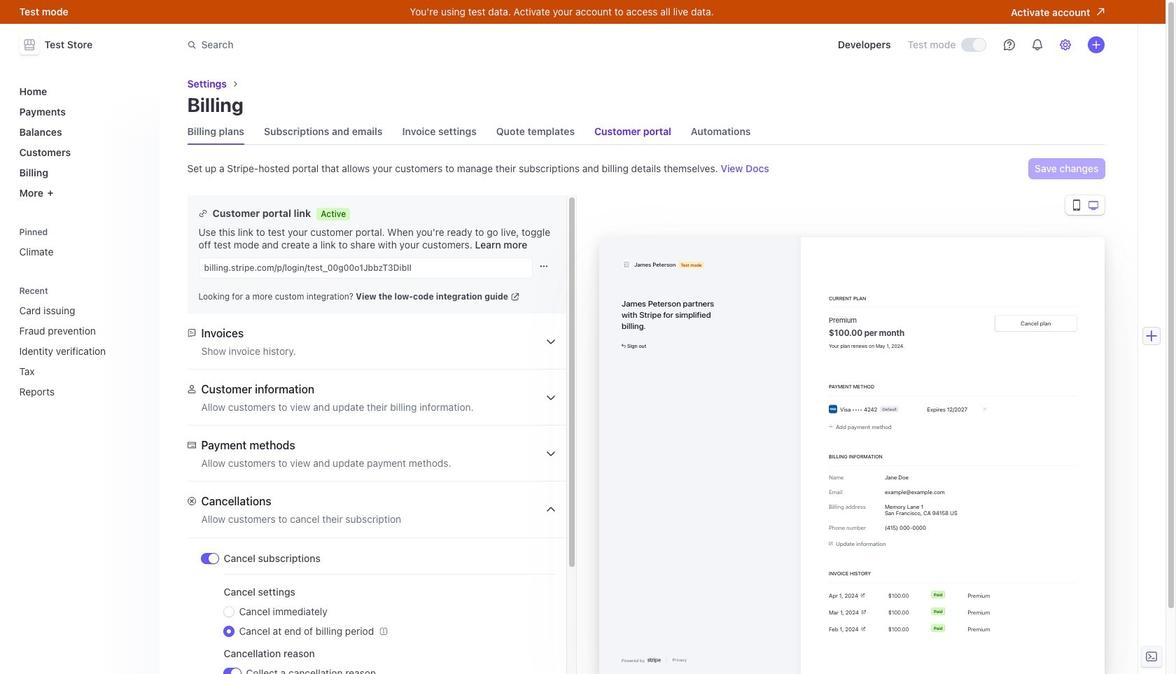 Task type: describe. For each thing, give the bounding box(es) containing it.
help image
[[1004, 39, 1015, 50]]

stripe image
[[648, 658, 661, 664]]

edit pins image
[[137, 228, 145, 236]]

Search text field
[[179, 32, 574, 58]]

svg image
[[540, 262, 548, 271]]

notifications image
[[1032, 39, 1043, 50]]

Test mode checkbox
[[962, 39, 986, 51]]

settings image
[[1060, 39, 1071, 50]]

clear history image
[[137, 287, 145, 295]]

core navigation links element
[[14, 80, 151, 205]]



Task type: locate. For each thing, give the bounding box(es) containing it.
None search field
[[179, 32, 574, 58]]

pinned element
[[14, 222, 151, 263]]

1 recent element from the top
[[14, 281, 151, 403]]

2 recent element from the top
[[14, 299, 151, 403]]

recent element
[[14, 281, 151, 403], [14, 299, 151, 403]]

tab list
[[187, 119, 1105, 145]]



Task type: vqa. For each thing, say whether or not it's contained in the screenshot.
Test mode option
yes



